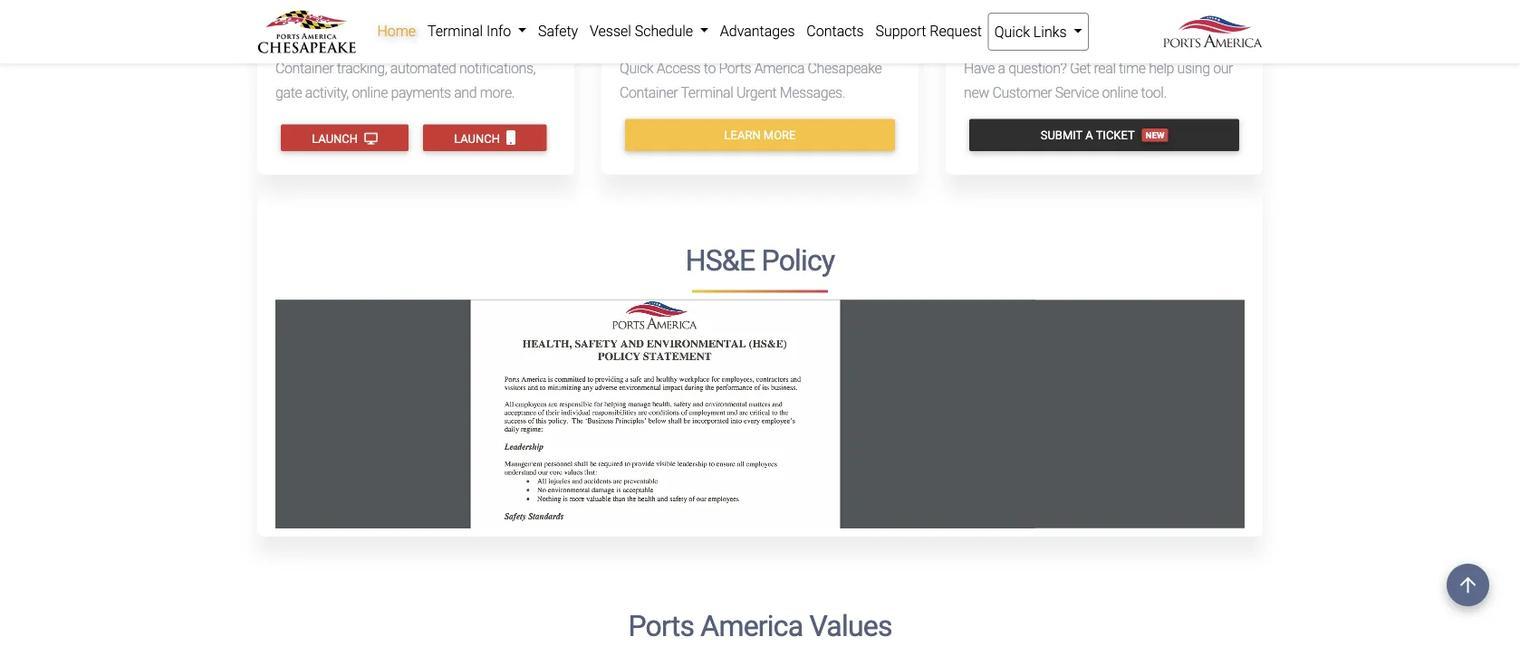 Task type: vqa. For each thing, say whether or not it's contained in the screenshot.
quick
yes



Task type: locate. For each thing, give the bounding box(es) containing it.
desktop image
[[364, 133, 378, 145]]

online inside container tracking, automated notifications, gate activity, online payments and more.
[[352, 84, 388, 101]]

launch link down more.
[[423, 124, 547, 151]]

launch for mobile icon
[[454, 132, 503, 146]]

quick left links
[[995, 23, 1030, 40]]

container up gate
[[275, 59, 334, 76]]

support up have
[[964, 24, 1033, 48]]

policy
[[762, 244, 835, 278]]

1 horizontal spatial launch
[[454, 132, 503, 146]]

notifications,
[[459, 59, 536, 76]]

advantages
[[720, 22, 795, 39]]

container down access
[[620, 84, 678, 101]]

terminal left info
[[428, 22, 483, 39]]

home link
[[372, 13, 422, 49]]

0 horizontal spatial launch link
[[281, 124, 409, 151]]

0 horizontal spatial request
[[930, 22, 982, 39]]

1 launch from the left
[[312, 132, 361, 146]]

quick links
[[995, 23, 1071, 40]]

0 horizontal spatial terminal
[[428, 22, 483, 39]]

more
[[764, 128, 796, 142]]

support request
[[876, 22, 982, 39], [964, 24, 1109, 48]]

ports
[[719, 59, 751, 76], [628, 610, 694, 644]]

request up have
[[930, 22, 982, 39]]

0 vertical spatial urgent
[[620, 24, 677, 48]]

container
[[275, 59, 334, 76], [620, 84, 678, 101]]

0 horizontal spatial quick
[[620, 59, 654, 76]]

automated
[[390, 59, 456, 76]]

ports inside quick access to ports america chesapeake container terminal                         urgent messages.
[[719, 59, 751, 76]]

0 vertical spatial a
[[998, 59, 1006, 76]]

using
[[1178, 59, 1210, 76]]

1 vertical spatial a
[[1086, 128, 1093, 142]]

1 vertical spatial container
[[620, 84, 678, 101]]

schedule
[[635, 22, 693, 39]]

our
[[1213, 59, 1233, 76]]

urgent
[[620, 24, 677, 48], [737, 84, 777, 101]]

1 horizontal spatial launch link
[[423, 124, 547, 151]]

0 horizontal spatial urgent
[[620, 24, 677, 48]]

submit a ticket
[[1041, 128, 1135, 142]]

launch left mobile icon
[[454, 132, 503, 146]]

portal
[[360, 24, 412, 48]]

learn more
[[725, 128, 796, 142]]

1 horizontal spatial quick
[[995, 23, 1030, 40]]

online down time
[[1102, 84, 1138, 101]]

messages
[[682, 24, 772, 48]]

support right contacts
[[876, 22, 926, 39]]

time
[[1119, 59, 1146, 76]]

terminal info
[[428, 22, 515, 39]]

0 horizontal spatial a
[[998, 59, 1006, 76]]

chesapeake
[[808, 59, 882, 76]]

america
[[754, 59, 805, 76], [701, 610, 803, 644]]

vessel schedule link
[[584, 13, 714, 49]]

1 horizontal spatial online
[[1102, 84, 1138, 101]]

ticket
[[1096, 128, 1135, 142]]

question?
[[1009, 59, 1067, 76]]

a right have
[[998, 59, 1006, 76]]

help
[[1149, 59, 1174, 76]]

2 online from the left
[[1102, 84, 1138, 101]]

0 horizontal spatial online
[[352, 84, 388, 101]]

0 vertical spatial quick
[[995, 23, 1030, 40]]

terminal
[[428, 22, 483, 39], [681, 84, 733, 101]]

online
[[352, 84, 388, 101], [1102, 84, 1138, 101]]

container inside quick access to ports america chesapeake container terminal                         urgent messages.
[[620, 84, 678, 101]]

1 vertical spatial urgent
[[737, 84, 777, 101]]

advantages link
[[714, 13, 801, 49]]

1 vertical spatial terminal
[[681, 84, 733, 101]]

1 online from the left
[[352, 84, 388, 101]]

1 horizontal spatial container
[[620, 84, 678, 101]]

1 horizontal spatial urgent
[[737, 84, 777, 101]]

request up the get
[[1038, 24, 1109, 48]]

new
[[1146, 130, 1165, 140]]

tos
[[275, 24, 312, 48]]

online inside have a question? get real time help using our new customer service online tool.
[[1102, 84, 1138, 101]]

launch link
[[281, 124, 409, 151], [423, 124, 547, 151]]

launch
[[312, 132, 361, 146], [454, 132, 503, 146]]

0 horizontal spatial launch
[[312, 132, 361, 146]]

learn more link
[[625, 119, 895, 151]]

1 horizontal spatial ports
[[719, 59, 751, 76]]

gate
[[275, 84, 302, 101]]

safety
[[538, 22, 578, 39]]

payments
[[391, 84, 451, 101]]

terminal info link
[[422, 13, 532, 49]]

2 launch link from the left
[[423, 124, 547, 151]]

0 vertical spatial america
[[754, 59, 805, 76]]

quick inside quick access to ports america chesapeake container terminal                         urgent messages.
[[620, 59, 654, 76]]

vessel
[[590, 22, 631, 39]]

2 launch from the left
[[454, 132, 503, 146]]

values
[[810, 610, 892, 644]]

a for ticket
[[1086, 128, 1093, 142]]

1 horizontal spatial a
[[1086, 128, 1093, 142]]

a inside have a question? get real time help using our new customer service online tool.
[[998, 59, 1006, 76]]

0 vertical spatial terminal
[[428, 22, 483, 39]]

1 vertical spatial america
[[701, 610, 803, 644]]

a
[[998, 59, 1006, 76], [1086, 128, 1093, 142]]

container tracking, automated notifications, gate activity, online payments and more.
[[275, 59, 536, 101]]

support
[[876, 22, 926, 39], [964, 24, 1033, 48]]

0 horizontal spatial container
[[275, 59, 334, 76]]

1 vertical spatial quick
[[620, 59, 654, 76]]

quick down vessel schedule in the top left of the page
[[620, 59, 654, 76]]

urgent inside quick access to ports america chesapeake container terminal                         urgent messages.
[[737, 84, 777, 101]]

urgent up access
[[620, 24, 677, 48]]

0 vertical spatial container
[[275, 59, 334, 76]]

1 horizontal spatial terminal
[[681, 84, 733, 101]]

request
[[930, 22, 982, 39], [1038, 24, 1109, 48]]

1 horizontal spatial support
[[964, 24, 1033, 48]]

0 horizontal spatial ports
[[628, 610, 694, 644]]

launch link down activity,
[[281, 124, 409, 151]]

urgent up learn more
[[737, 84, 777, 101]]

0 vertical spatial ports
[[719, 59, 751, 76]]

quick
[[995, 23, 1030, 40], [620, 59, 654, 76]]

tracking,
[[337, 59, 387, 76]]

quick access to ports america chesapeake container terminal                         urgent messages.
[[620, 59, 882, 101]]

a left ticket
[[1086, 128, 1093, 142]]

online down 'tracking,'
[[352, 84, 388, 101]]

launch left the desktop icon
[[312, 132, 361, 146]]

1 vertical spatial ports
[[628, 610, 694, 644]]

terminal down to
[[681, 84, 733, 101]]



Task type: describe. For each thing, give the bounding box(es) containing it.
quick for quick access to ports america chesapeake container terminal                         urgent messages.
[[620, 59, 654, 76]]

safety link
[[532, 13, 584, 49]]

info
[[487, 22, 511, 39]]

messages.
[[780, 84, 846, 101]]

america inside quick access to ports america chesapeake container terminal                         urgent messages.
[[754, 59, 805, 76]]

new
[[964, 84, 989, 101]]

support request link
[[870, 13, 988, 49]]

1 horizontal spatial request
[[1038, 24, 1109, 48]]

activity,
[[305, 84, 349, 101]]

to
[[704, 59, 716, 76]]

service
[[1055, 84, 1099, 101]]

0 horizontal spatial support
[[876, 22, 926, 39]]

web
[[317, 24, 356, 48]]

a for question?
[[998, 59, 1006, 76]]

tos web portal
[[275, 24, 412, 48]]

and
[[454, 84, 477, 101]]

learn
[[725, 128, 761, 142]]

tool.
[[1141, 84, 1167, 101]]

support request up have
[[876, 22, 982, 39]]

hs&e
[[686, 244, 755, 278]]

quick for quick links
[[995, 23, 1030, 40]]

hs&e policy
[[686, 244, 835, 278]]

go to top image
[[1447, 565, 1490, 607]]

more.
[[480, 84, 515, 101]]

customer
[[993, 84, 1052, 101]]

contacts
[[807, 22, 864, 39]]

urgent messages
[[620, 24, 772, 48]]

1 launch link from the left
[[281, 124, 409, 151]]

get
[[1070, 59, 1091, 76]]

access
[[657, 59, 701, 76]]

mobile image
[[507, 130, 516, 145]]

launch for the desktop icon
[[312, 132, 361, 146]]

contacts link
[[801, 13, 870, 49]]

have
[[964, 59, 995, 76]]

container inside container tracking, automated notifications, gate activity, online payments and more.
[[275, 59, 334, 76]]

real
[[1094, 59, 1116, 76]]

links
[[1034, 23, 1067, 40]]

terminal inside quick access to ports america chesapeake container terminal                         urgent messages.
[[681, 84, 733, 101]]

have a question? get real time help using our new customer service online tool.
[[964, 59, 1233, 101]]

home
[[377, 22, 416, 39]]

terminal inside terminal info link
[[428, 22, 483, 39]]

support request up question?
[[964, 24, 1109, 48]]

vessel schedule
[[590, 22, 697, 39]]

quick links link
[[988, 13, 1089, 51]]

ports america values
[[628, 610, 892, 644]]

submit
[[1041, 128, 1083, 142]]



